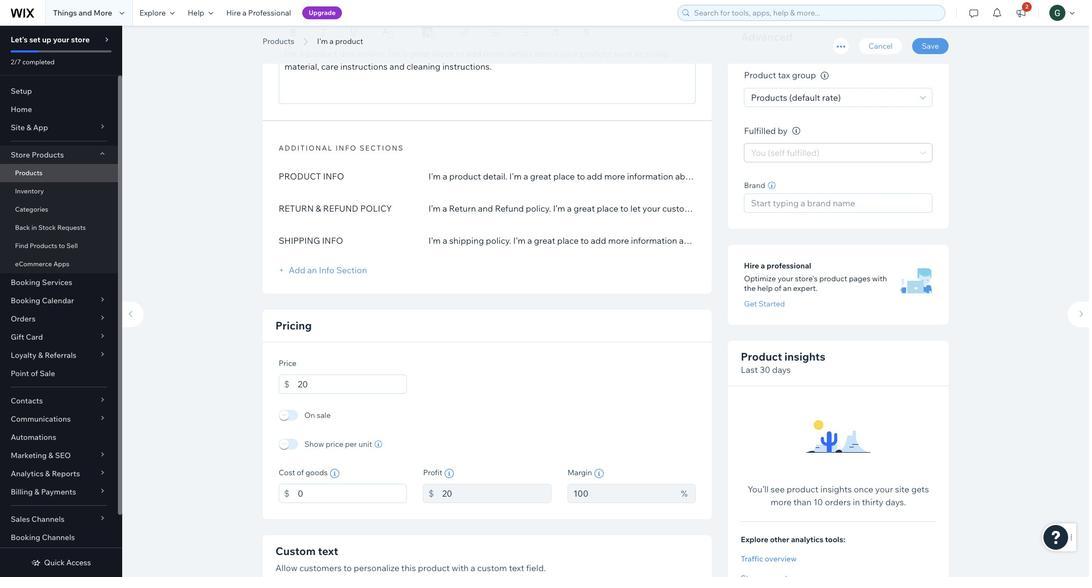 Task type: locate. For each thing, give the bounding box(es) containing it.
and left the cleaning
[[390, 61, 405, 72]]

1 vertical spatial an
[[784, 284, 792, 294]]

per
[[345, 440, 357, 449]]

products link inside i'm a product form
[[257, 36, 300, 47]]

of left sale
[[31, 369, 38, 379]]

i'm left great at the top of the page
[[389, 48, 401, 59]]

2
[[1026, 3, 1029, 10]]

info tooltip image right margin
[[595, 469, 604, 479]]

custom text allow customers to personalize this product with a custom text field.
[[276, 545, 546, 574]]

of right help
[[775, 284, 782, 294]]

2 button
[[1010, 0, 1033, 26]]

details
[[507, 48, 533, 59]]

explore for explore other analytics tools:
[[741, 536, 769, 545]]

more
[[484, 48, 505, 59], [771, 497, 792, 508]]

to left "add" on the left of page
[[456, 48, 464, 59]]

overview
[[765, 555, 797, 564]]

app
[[33, 123, 48, 132]]

& for return
[[316, 203, 321, 214]]

your up thirty
[[876, 485, 894, 495]]

booking
[[11, 278, 40, 287], [11, 296, 40, 306], [11, 533, 40, 543]]

1 horizontal spatial hire
[[745, 261, 760, 271]]

on
[[305, 411, 315, 420]]

1 vertical spatial text
[[509, 563, 525, 574]]

1 horizontal spatial an
[[784, 284, 792, 294]]

custom
[[478, 563, 507, 574]]

2/7 completed
[[11, 58, 55, 66]]

0 vertical spatial of
[[775, 284, 782, 294]]

in down once
[[853, 497, 861, 508]]

& right billing
[[34, 488, 39, 497]]

1 horizontal spatial info tooltip image
[[595, 469, 604, 479]]

and inside i'm a product description. i'm a great place to add more details about your product such as sizing, material, care instructions and cleaning instructions.
[[390, 61, 405, 72]]

& right site
[[26, 123, 31, 132]]

see
[[771, 485, 785, 495]]

unit
[[359, 440, 372, 449]]

0 horizontal spatial info tooltip image
[[330, 469, 340, 479]]

your down professional
[[778, 274, 794, 284]]

you (self fulfilled)
[[752, 148, 820, 158]]

booking down ecommerce
[[11, 278, 40, 287]]

pages
[[849, 274, 871, 284]]

in inside you'll see product insights once your site gets more than 10 orders in thirty days.
[[853, 497, 861, 508]]

and
[[79, 8, 92, 18], [390, 61, 405, 72]]

rate)
[[823, 92, 841, 103]]

booking calendar button
[[0, 292, 118, 310]]

0 horizontal spatial text
[[318, 545, 338, 558]]

hire for hire a professional
[[745, 261, 760, 271]]

$ down cost
[[284, 488, 290, 499]]

show
[[305, 440, 324, 449]]

loyalty & referrals button
[[0, 346, 118, 365]]

your inside i'm a product description. i'm a great place to add more details about your product such as sizing, material, care instructions and cleaning instructions.
[[560, 48, 578, 59]]

product inside product insights last 30 days
[[741, 350, 783, 364]]

1 vertical spatial and
[[390, 61, 405, 72]]

contacts
[[11, 396, 43, 406]]

access
[[66, 558, 91, 568]]

0 vertical spatial insights
[[785, 350, 826, 364]]

1 horizontal spatial text
[[509, 563, 525, 574]]

3 booking from the top
[[11, 533, 40, 543]]

cleaning
[[407, 61, 441, 72]]

1 vertical spatial insights
[[821, 485, 852, 495]]

$ down profit
[[429, 488, 434, 499]]

explore left help
[[140, 8, 166, 18]]

& inside i'm a product form
[[316, 203, 321, 214]]

product
[[310, 23, 384, 47], [335, 36, 363, 46], [306, 48, 337, 59], [580, 48, 612, 59], [820, 274, 848, 284], [787, 485, 819, 495], [418, 563, 450, 574]]

info tooltip image right by
[[793, 127, 801, 135]]

booking up orders
[[11, 296, 40, 306]]

let's
[[11, 35, 28, 45]]

1 horizontal spatial and
[[390, 61, 405, 72]]

pricing
[[276, 319, 312, 332]]

i'm down the professional
[[263, 23, 291, 47]]

and left more
[[79, 8, 92, 18]]

$
[[284, 379, 290, 390], [284, 488, 290, 499], [429, 488, 434, 499]]

0 horizontal spatial to
[[59, 242, 65, 250]]

save
[[923, 41, 940, 51]]

home
[[11, 105, 32, 114]]

find
[[15, 242, 28, 250]]

of
[[775, 284, 782, 294], [31, 369, 38, 379], [297, 468, 304, 478]]

site & app button
[[0, 119, 118, 137]]

requests
[[57, 224, 86, 232]]

upgrade button
[[302, 6, 342, 19]]

info tooltip image right "goods" on the bottom
[[330, 469, 340, 479]]

info tooltip image for margin
[[595, 469, 604, 479]]

channels inside popup button
[[32, 515, 65, 525]]

0 horizontal spatial more
[[484, 48, 505, 59]]

of inside optimize your store's product pages with the help of an expert.
[[775, 284, 782, 294]]

1 horizontal spatial of
[[297, 468, 304, 478]]

1 vertical spatial more
[[771, 497, 792, 508]]

with left 'custom'
[[452, 563, 469, 574]]

text
[[318, 545, 338, 558], [509, 563, 525, 574]]

products down product tax group
[[752, 92, 788, 103]]

get
[[745, 300, 758, 309]]

0 vertical spatial in
[[31, 224, 37, 232]]

in right 'back'
[[31, 224, 37, 232]]

1 vertical spatial of
[[31, 369, 38, 379]]

store's
[[795, 274, 818, 284]]

insights up orders
[[821, 485, 852, 495]]

channels down sales channels popup button
[[42, 533, 75, 543]]

& for marketing
[[48, 451, 53, 461]]

great
[[409, 48, 431, 59]]

of right cost
[[297, 468, 304, 478]]

referrals
[[45, 351, 76, 360]]

1 horizontal spatial with
[[873, 274, 888, 284]]

margin
[[568, 468, 592, 478]]

additional
[[279, 143, 333, 152]]

of for point of sale
[[31, 369, 38, 379]]

& for analytics
[[45, 469, 50, 479]]

cost of goods
[[279, 468, 328, 478]]

billing & payments button
[[0, 483, 118, 501]]

goods
[[306, 468, 328, 478]]

hire right help button
[[226, 8, 241, 18]]

None text field
[[298, 484, 407, 503]]

info up add an info section
[[322, 235, 343, 246]]

0 vertical spatial more
[[484, 48, 505, 59]]

booking for booking services
[[11, 278, 40, 287]]

info tooltip image
[[821, 72, 829, 80], [445, 469, 454, 479]]

fulfilled by
[[745, 125, 788, 136]]

products down the professional
[[263, 36, 295, 46]]

your right up
[[53, 35, 69, 45]]

0 vertical spatial product
[[745, 70, 777, 81]]

1 vertical spatial booking
[[11, 296, 40, 306]]

products up ecommerce apps
[[30, 242, 57, 250]]

thirty
[[863, 497, 884, 508]]

text up customers
[[318, 545, 338, 558]]

contacts button
[[0, 392, 118, 410]]

marketing & seo
[[11, 451, 71, 461]]

more down see
[[771, 497, 792, 508]]

care
[[321, 61, 339, 72]]

booking down sales at left
[[11, 533, 40, 543]]

a
[[243, 8, 247, 18], [295, 23, 306, 47], [330, 36, 334, 46], [299, 48, 304, 59], [403, 48, 408, 59], [761, 261, 766, 271], [471, 563, 476, 574]]

product
[[279, 171, 321, 182]]

1 vertical spatial product
[[741, 350, 783, 364]]

reports
[[52, 469, 80, 479]]

with right pages
[[873, 274, 888, 284]]

store products
[[11, 150, 64, 160]]

1 horizontal spatial to
[[344, 563, 352, 574]]

hire up optimize
[[745, 261, 760, 271]]

1 vertical spatial hire
[[745, 261, 760, 271]]

hire a professional
[[745, 261, 812, 271]]

to left sell
[[59, 242, 65, 250]]

shipping info
[[279, 235, 343, 246]]

1 vertical spatial to
[[59, 242, 65, 250]]

0 vertical spatial booking
[[11, 278, 40, 287]]

on sale
[[305, 411, 331, 420]]

1 vertical spatial info
[[322, 235, 343, 246]]

billing & payments
[[11, 488, 76, 497]]

& for loyalty
[[38, 351, 43, 360]]

i'm up care
[[317, 36, 328, 46]]

1 vertical spatial info tooltip image
[[445, 469, 454, 479]]

(self
[[768, 148, 785, 158]]

2 booking from the top
[[11, 296, 40, 306]]

products link down store products
[[0, 164, 118, 182]]

insights inside product insights last 30 days
[[785, 350, 826, 364]]

info tooltip image right profit
[[445, 469, 454, 479]]

& right return
[[316, 203, 321, 214]]

&
[[26, 123, 31, 132], [316, 203, 321, 214], [38, 351, 43, 360], [48, 451, 53, 461], [45, 469, 50, 479], [34, 488, 39, 497]]

more inside you'll see product insights once your site gets more than 10 orders in thirty days.
[[771, 497, 792, 508]]

categories link
[[0, 201, 118, 219]]

Search for tools, apps, help & more... field
[[691, 5, 942, 20]]

0 horizontal spatial in
[[31, 224, 37, 232]]

you'll see product insights once your site gets more than 10 orders in thirty days.
[[748, 485, 930, 508]]

1 vertical spatial with
[[452, 563, 469, 574]]

your right about
[[560, 48, 578, 59]]

insights up days
[[785, 350, 826, 364]]

& left reports
[[45, 469, 50, 479]]

0 vertical spatial and
[[79, 8, 92, 18]]

automations link
[[0, 429, 118, 447]]

more inside i'm a product description. i'm a great place to add more details about your product such as sizing, material, care instructions and cleaning instructions.
[[484, 48, 505, 59]]

2 horizontal spatial of
[[775, 284, 782, 294]]

0 vertical spatial to
[[456, 48, 464, 59]]

1 horizontal spatial products link
[[257, 36, 300, 47]]

to inside 'link'
[[59, 242, 65, 250]]

info tooltip image
[[793, 127, 801, 135], [330, 469, 340, 479], [595, 469, 604, 479]]

help
[[758, 284, 773, 294]]

show price per unit
[[305, 440, 372, 449]]

of inside point of sale link
[[31, 369, 38, 379]]

fulfilled
[[745, 125, 776, 136]]

i'm a product down upgrade button
[[263, 23, 384, 47]]

sidebar element
[[0, 26, 122, 578]]

0 horizontal spatial with
[[452, 563, 469, 574]]

2 horizontal spatial info tooltip image
[[793, 127, 801, 135]]

1 booking from the top
[[11, 278, 40, 287]]

products right store
[[32, 150, 64, 160]]

$ down price
[[284, 379, 290, 390]]

0 vertical spatial hire
[[226, 8, 241, 18]]

1 vertical spatial explore
[[741, 536, 769, 545]]

product left tax
[[745, 70, 777, 81]]

explore inside i'm a product form
[[741, 536, 769, 545]]

0 vertical spatial explore
[[140, 8, 166, 18]]

store
[[71, 35, 90, 45]]

1 horizontal spatial in
[[853, 497, 861, 508]]

booking services
[[11, 278, 72, 287]]

0 vertical spatial an
[[307, 265, 317, 275]]

0 horizontal spatial products link
[[0, 164, 118, 182]]

info tooltip image right "group" at the top right
[[821, 72, 829, 80]]

0 horizontal spatial hire
[[226, 8, 241, 18]]

this
[[402, 563, 416, 574]]

an left expert.
[[784, 284, 792, 294]]

hire inside i'm a product form
[[745, 261, 760, 271]]

(default
[[790, 92, 821, 103]]

2 vertical spatial booking
[[11, 533, 40, 543]]

& left seo
[[48, 451, 53, 461]]

an left info on the top left of the page
[[307, 265, 317, 275]]

0 vertical spatial info
[[323, 171, 344, 182]]

products (default rate)
[[752, 92, 841, 103]]

0 horizontal spatial explore
[[140, 8, 166, 18]]

i'm a product
[[263, 23, 384, 47], [317, 36, 363, 46]]

upgrade
[[309, 9, 336, 17]]

product inside optimize your store's product pages with the help of an expert.
[[820, 274, 848, 284]]

brand
[[745, 181, 766, 191]]

None text field
[[298, 375, 407, 394], [442, 484, 552, 503], [568, 484, 676, 503], [298, 375, 407, 394], [442, 484, 552, 503], [568, 484, 676, 503]]

2 vertical spatial of
[[297, 468, 304, 478]]

0 vertical spatial info tooltip image
[[821, 72, 829, 80]]

2 vertical spatial to
[[344, 563, 352, 574]]

text left field.
[[509, 563, 525, 574]]

explore up traffic
[[741, 536, 769, 545]]

more right "add" on the left of page
[[484, 48, 505, 59]]

0 vertical spatial channels
[[32, 515, 65, 525]]

0 horizontal spatial of
[[31, 369, 38, 379]]

1 horizontal spatial more
[[771, 497, 792, 508]]

booking channels link
[[0, 529, 118, 547]]

to right customers
[[344, 563, 352, 574]]

0 horizontal spatial and
[[79, 8, 92, 18]]

Start typing a brand name field
[[748, 194, 929, 213]]

& right loyalty
[[38, 351, 43, 360]]

place
[[433, 48, 454, 59]]

products link down the professional
[[257, 36, 300, 47]]

1 vertical spatial in
[[853, 497, 861, 508]]

an
[[307, 265, 317, 275], [784, 284, 792, 294]]

the
[[745, 284, 756, 294]]

0 vertical spatial with
[[873, 274, 888, 284]]

1 horizontal spatial explore
[[741, 536, 769, 545]]

booking inside popup button
[[11, 296, 40, 306]]

2 horizontal spatial to
[[456, 48, 464, 59]]

info down additional info sections
[[323, 171, 344, 182]]

0 vertical spatial products link
[[257, 36, 300, 47]]

30
[[760, 365, 771, 376]]

1 vertical spatial channels
[[42, 533, 75, 543]]

product up 30
[[741, 350, 783, 364]]

seo
[[55, 451, 71, 461]]

0 vertical spatial text
[[318, 545, 338, 558]]

channels up 'booking channels'
[[32, 515, 65, 525]]



Task type: describe. For each thing, give the bounding box(es) containing it.
tax
[[779, 70, 791, 81]]

i'm a product form
[[117, 0, 1090, 578]]

find products to sell
[[15, 242, 78, 250]]

info tooltip image for fulfilled by
[[793, 127, 801, 135]]

by
[[778, 125, 788, 136]]

to inside i'm a product description. i'm a great place to add more details about your product such as sizing, material, care instructions and cleaning instructions.
[[456, 48, 464, 59]]

categories
[[15, 205, 48, 213]]

product info
[[279, 171, 344, 182]]

custom
[[276, 545, 316, 558]]

quick access button
[[31, 558, 91, 568]]

info
[[319, 265, 335, 275]]

payments
[[41, 488, 76, 497]]

material,
[[285, 61, 319, 72]]

channels for booking channels
[[42, 533, 75, 543]]

$ for on sale
[[284, 379, 290, 390]]

booking for booking channels
[[11, 533, 40, 543]]

product for tax
[[745, 70, 777, 81]]

sales channels button
[[0, 511, 118, 529]]

sale
[[40, 369, 55, 379]]

back in stock requests link
[[0, 219, 118, 237]]

with inside optimize your store's product pages with the help of an expert.
[[873, 274, 888, 284]]

traffic overview
[[741, 555, 797, 564]]

products up inventory
[[15, 169, 43, 177]]

allow
[[276, 563, 298, 574]]

info for shipping info
[[322, 235, 343, 246]]

a inside custom text allow customers to personalize this product with a custom text field.
[[471, 563, 476, 574]]

false text field
[[279, 42, 696, 104]]

such
[[614, 48, 633, 59]]

shipping
[[279, 235, 320, 246]]

product inside custom text allow customers to personalize this product with a custom text field.
[[418, 563, 450, 574]]

your inside you'll see product insights once your site gets more than 10 orders in thirty days.
[[876, 485, 894, 495]]

communications
[[11, 415, 71, 424]]

add an info section
[[287, 265, 367, 275]]

set
[[29, 35, 40, 45]]

analytics & reports
[[11, 469, 80, 479]]

product for insights
[[741, 350, 783, 364]]

ecommerce
[[15, 260, 52, 268]]

setup
[[11, 86, 32, 96]]

card
[[26, 333, 43, 342]]

10
[[814, 497, 824, 508]]

products inside 'link'
[[30, 242, 57, 250]]

orders
[[825, 497, 851, 508]]

fulfilled)
[[787, 148, 820, 158]]

sections
[[360, 143, 404, 152]]

you'll
[[748, 485, 769, 495]]

hire a professional link
[[220, 0, 298, 26]]

help button
[[181, 0, 220, 26]]

policy
[[361, 203, 392, 214]]

site
[[11, 123, 25, 132]]

your inside optimize your store's product pages with the help of an expert.
[[778, 274, 794, 284]]

0 horizontal spatial an
[[307, 265, 317, 275]]

expert.
[[794, 284, 818, 294]]

products inside popup button
[[32, 150, 64, 160]]

site & app
[[11, 123, 48, 132]]

ecommerce apps
[[15, 260, 69, 268]]

store
[[11, 150, 30, 160]]

in inside 'link'
[[31, 224, 37, 232]]

1 horizontal spatial info tooltip image
[[821, 72, 829, 80]]

& for billing
[[34, 488, 39, 497]]

optimize your store's product pages with the help of an expert.
[[745, 274, 888, 294]]

sales channels
[[11, 515, 65, 525]]

i'm up material, at the top left
[[285, 48, 297, 59]]

loyalty & referrals
[[11, 351, 76, 360]]

%
[[681, 488, 688, 499]]

orders button
[[0, 310, 118, 328]]

booking for booking calendar
[[11, 296, 40, 306]]

once
[[854, 485, 874, 495]]

description.
[[339, 48, 387, 59]]

gift
[[11, 333, 24, 342]]

info tooltip image for cost of goods
[[330, 469, 340, 479]]

let's set up your store
[[11, 35, 90, 45]]

product inside you'll see product insights once your site gets more than 10 orders in thirty days.
[[787, 485, 819, 495]]

explore for explore
[[140, 8, 166, 18]]

insights inside you'll see product insights once your site gets more than 10 orders in thirty days.
[[821, 485, 852, 495]]

customers
[[300, 563, 342, 574]]

get started
[[745, 300, 786, 309]]

gift card
[[11, 333, 43, 342]]

hire for hire a professional
[[226, 8, 241, 18]]

$ for %
[[429, 488, 434, 499]]

point of sale
[[11, 369, 55, 379]]

your inside sidebar element
[[53, 35, 69, 45]]

sizing,
[[646, 48, 671, 59]]

return
[[279, 203, 314, 214]]

gift card button
[[0, 328, 118, 346]]

billing
[[11, 488, 33, 497]]

than
[[794, 497, 812, 508]]

inventory
[[15, 187, 44, 195]]

cancel button
[[860, 38, 903, 54]]

professional
[[767, 261, 812, 271]]

get started link
[[745, 300, 786, 309]]

profit
[[423, 468, 443, 478]]

to inside custom text allow customers to personalize this product with a custom text field.
[[344, 563, 352, 574]]

1 vertical spatial products link
[[0, 164, 118, 182]]

i'm a product up description.
[[317, 36, 363, 46]]

quick access
[[44, 558, 91, 568]]

about
[[535, 48, 559, 59]]

marketing & seo button
[[0, 447, 118, 465]]

add
[[289, 265, 306, 275]]

of for cost of goods
[[297, 468, 304, 478]]

& for site
[[26, 123, 31, 132]]

booking calendar
[[11, 296, 74, 306]]

an inside optimize your store's product pages with the help of an expert.
[[784, 284, 792, 294]]

channels for sales channels
[[32, 515, 65, 525]]

0 horizontal spatial info tooltip image
[[445, 469, 454, 479]]

info for product info
[[323, 171, 344, 182]]

sale
[[317, 411, 331, 420]]

with inside custom text allow customers to personalize this product with a custom text field.
[[452, 563, 469, 574]]

traffic
[[741, 555, 764, 564]]

save button
[[913, 38, 949, 54]]

days
[[773, 365, 791, 376]]



Task type: vqa. For each thing, say whether or not it's contained in the screenshot.
POLICY
yes



